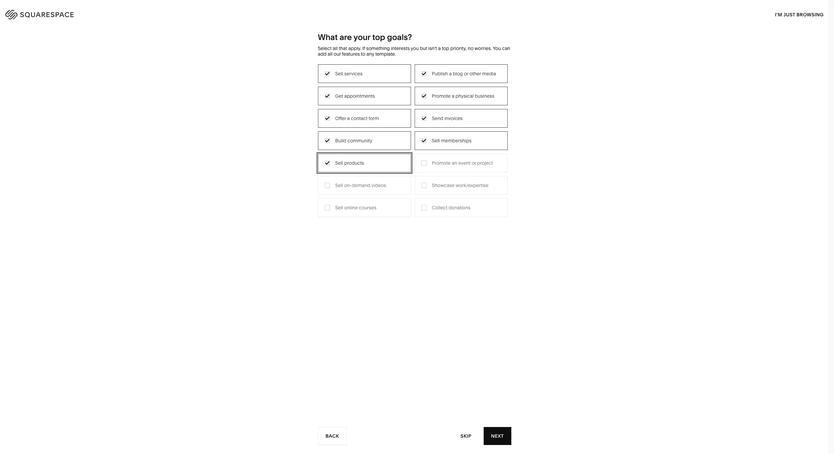 Task type: vqa. For each thing, say whether or not it's contained in the screenshot.
Inventory
no



Task type: describe. For each thing, give the bounding box(es) containing it.
what are your top goals? select all that apply. if something interests you but isn't a top priority, no worries. you can add all our features to any template.
[[318, 32, 510, 57]]

properties
[[373, 143, 396, 149]]

template.
[[375, 51, 396, 57]]

podcasts
[[363, 113, 383, 119]]

features
[[342, 51, 360, 57]]

videos
[[371, 182, 386, 188]]

courses
[[359, 205, 376, 211]]

contact
[[351, 115, 367, 121]]

promote a physical business
[[432, 93, 494, 99]]

products
[[344, 160, 364, 166]]

profits
[[315, 123, 329, 129]]

no
[[468, 45, 473, 51]]

you
[[493, 45, 501, 51]]

get appointments
[[335, 93, 375, 99]]

next
[[491, 433, 504, 439]]

that
[[339, 45, 347, 51]]

a inside what are your top goals? select all that apply. if something interests you but isn't a top priority, no worries. you can add all our features to any template.
[[438, 45, 441, 51]]

sell for sell products
[[335, 160, 343, 166]]

worries.
[[475, 45, 492, 51]]

0 horizontal spatial all
[[328, 51, 333, 57]]

donations
[[449, 205, 470, 211]]

build
[[335, 138, 346, 144]]

i'm just browsing link
[[775, 5, 824, 24]]

1 horizontal spatial top
[[442, 45, 449, 51]]

promote for promote a physical business
[[432, 93, 451, 99]]

an
[[452, 160, 457, 166]]

physical
[[456, 93, 474, 99]]

services
[[301, 103, 320, 109]]

collect
[[432, 205, 447, 211]]

business
[[475, 93, 494, 99]]

or for blog
[[464, 71, 468, 77]]

other
[[470, 71, 481, 77]]

sell for sell on-demand videos
[[335, 182, 343, 188]]

media & podcasts link
[[344, 113, 389, 119]]

i'm
[[775, 12, 782, 18]]

to
[[361, 51, 365, 57]]

real estate & properties
[[344, 143, 396, 149]]

get
[[335, 93, 343, 99]]

showcase
[[432, 182, 455, 188]]

animals
[[434, 103, 452, 109]]

non-
[[304, 123, 315, 129]]

& right estate in the top left of the page
[[369, 143, 372, 149]]

community
[[273, 123, 299, 129]]

sell memberships
[[432, 138, 472, 144]]

sell online courses
[[335, 205, 376, 211]]

build community
[[335, 138, 372, 144]]

just
[[783, 12, 795, 18]]

events
[[344, 123, 358, 129]]

interests
[[391, 45, 410, 51]]

& for non-
[[300, 123, 303, 129]]

promote for promote an event or project
[[432, 160, 451, 166]]

demand
[[352, 182, 370, 188]]

professional services
[[273, 103, 320, 109]]

professional services link
[[273, 103, 327, 109]]

real
[[344, 143, 353, 149]]

publish a blog or other media
[[432, 71, 496, 77]]

work/expertise
[[456, 182, 488, 188]]

priority,
[[450, 45, 467, 51]]

sell services
[[335, 71, 363, 77]]

event
[[458, 160, 471, 166]]

on-
[[344, 182, 352, 188]]

nature & animals link
[[414, 103, 458, 109]]

project
[[477, 160, 493, 166]]

promote an event or project
[[432, 160, 493, 166]]

select
[[318, 45, 332, 51]]

& for animals
[[430, 103, 433, 109]]

squarespace logo image
[[13, 8, 87, 19]]

skip button
[[453, 427, 479, 445]]

media & podcasts
[[344, 113, 383, 119]]

travel link
[[344, 93, 363, 99]]

goals?
[[387, 32, 412, 42]]

if
[[362, 45, 365, 51]]



Task type: locate. For each thing, give the bounding box(es) containing it.
fitness link
[[414, 113, 436, 119]]

appointments
[[344, 93, 375, 99]]

log
[[804, 10, 814, 17]]

back button
[[318, 427, 347, 445]]

sell left products
[[335, 160, 343, 166]]

sell for sell services
[[335, 71, 343, 77]]

all
[[333, 45, 338, 51], [328, 51, 333, 57]]

1 horizontal spatial all
[[333, 45, 338, 51]]

media
[[482, 71, 496, 77]]

&
[[428, 93, 431, 99], [430, 103, 433, 109], [358, 113, 361, 119], [300, 123, 303, 129], [369, 143, 372, 149]]

something
[[366, 45, 390, 51]]

2 promote from the top
[[432, 160, 451, 166]]

decor
[[433, 93, 446, 99]]

0 horizontal spatial top
[[372, 32, 385, 42]]

home & decor link
[[414, 93, 453, 99]]

sell products
[[335, 160, 364, 166]]

0 vertical spatial or
[[464, 71, 468, 77]]

community & non-profits link
[[273, 123, 335, 129]]

services
[[344, 71, 363, 77]]

media
[[344, 113, 357, 119]]

estate
[[354, 143, 368, 149]]

publish
[[432, 71, 448, 77]]

collect donations
[[432, 205, 470, 211]]

community & non-profits
[[273, 123, 329, 129]]

lusaka element
[[327, 228, 502, 454]]

sell left memberships
[[432, 138, 440, 144]]

promote
[[432, 93, 451, 99], [432, 160, 451, 166]]

isn't
[[428, 45, 437, 51]]

professional
[[273, 103, 300, 109]]

home & decor
[[414, 93, 446, 99]]

blog
[[453, 71, 463, 77]]

top
[[372, 32, 385, 42], [442, 45, 449, 51]]

community
[[347, 138, 372, 144]]

0 vertical spatial top
[[372, 32, 385, 42]]

next button
[[484, 427, 511, 445]]

& right the "nature"
[[430, 103, 433, 109]]

all left that
[[333, 45, 338, 51]]

a for publish a blog or other media
[[449, 71, 452, 77]]

skip
[[461, 433, 471, 439]]

fitness
[[414, 113, 429, 119]]

are
[[340, 32, 352, 42]]

or right blog
[[464, 71, 468, 77]]

or
[[464, 71, 468, 77], [472, 160, 476, 166]]

1 horizontal spatial or
[[472, 160, 476, 166]]

but
[[420, 45, 427, 51]]

log             in link
[[804, 10, 821, 17]]

sell for sell online courses
[[335, 205, 343, 211]]

apply.
[[348, 45, 361, 51]]

form
[[369, 115, 379, 121]]

your
[[354, 32, 370, 42]]

0 vertical spatial promote
[[432, 93, 451, 99]]

nature
[[414, 103, 429, 109]]

home
[[414, 93, 427, 99]]

a left blog
[[449, 71, 452, 77]]

i'm just browsing
[[775, 12, 824, 18]]

send invoices
[[432, 115, 463, 121]]

1 vertical spatial promote
[[432, 160, 451, 166]]

a for promote a physical business
[[452, 93, 454, 99]]

browsing
[[797, 12, 824, 18]]

can
[[502, 45, 510, 51]]

or for event
[[472, 160, 476, 166]]

sell on-demand videos
[[335, 182, 386, 188]]

add
[[318, 51, 326, 57]]

all left the our
[[328, 51, 333, 57]]

1 vertical spatial top
[[442, 45, 449, 51]]

a up "events"
[[347, 115, 350, 121]]

1 promote from the top
[[432, 93, 451, 99]]

& for podcasts
[[358, 113, 361, 119]]

a
[[438, 45, 441, 51], [449, 71, 452, 77], [452, 93, 454, 99], [347, 115, 350, 121]]

online
[[344, 205, 358, 211]]

& for decor
[[428, 93, 431, 99]]

a right isn't
[[438, 45, 441, 51]]

sell left online
[[335, 205, 343, 211]]

sell left the "services"
[[335, 71, 343, 77]]

1 vertical spatial or
[[472, 160, 476, 166]]

our
[[334, 51, 341, 57]]

travel
[[344, 93, 356, 99]]

memberships
[[441, 138, 472, 144]]

events link
[[344, 123, 365, 129]]

& right home
[[428, 93, 431, 99]]

sell for sell memberships
[[432, 138, 440, 144]]

sell left on-
[[335, 182, 343, 188]]

nature & animals
[[414, 103, 452, 109]]

top up something
[[372, 32, 385, 42]]

squarespace logo link
[[13, 8, 175, 19]]

promote up animals
[[432, 93, 451, 99]]

top right isn't
[[442, 45, 449, 51]]

offer
[[335, 115, 346, 121]]

in
[[815, 10, 821, 17]]

any
[[366, 51, 374, 57]]

a for offer a contact form
[[347, 115, 350, 121]]

a left physical
[[452, 93, 454, 99]]

showcase work/expertise
[[432, 182, 488, 188]]

0 horizontal spatial or
[[464, 71, 468, 77]]

back
[[326, 433, 339, 439]]

& right media at the top left of page
[[358, 113, 361, 119]]

real estate & properties link
[[344, 143, 402, 149]]

sell
[[335, 71, 343, 77], [432, 138, 440, 144], [335, 160, 343, 166], [335, 182, 343, 188], [335, 205, 343, 211]]

send
[[432, 115, 443, 121]]

you
[[411, 45, 419, 51]]

promote left an
[[432, 160, 451, 166]]

or right event
[[472, 160, 476, 166]]

& left non-
[[300, 123, 303, 129]]

what
[[318, 32, 338, 42]]

lusaka image
[[327, 228, 502, 454]]



